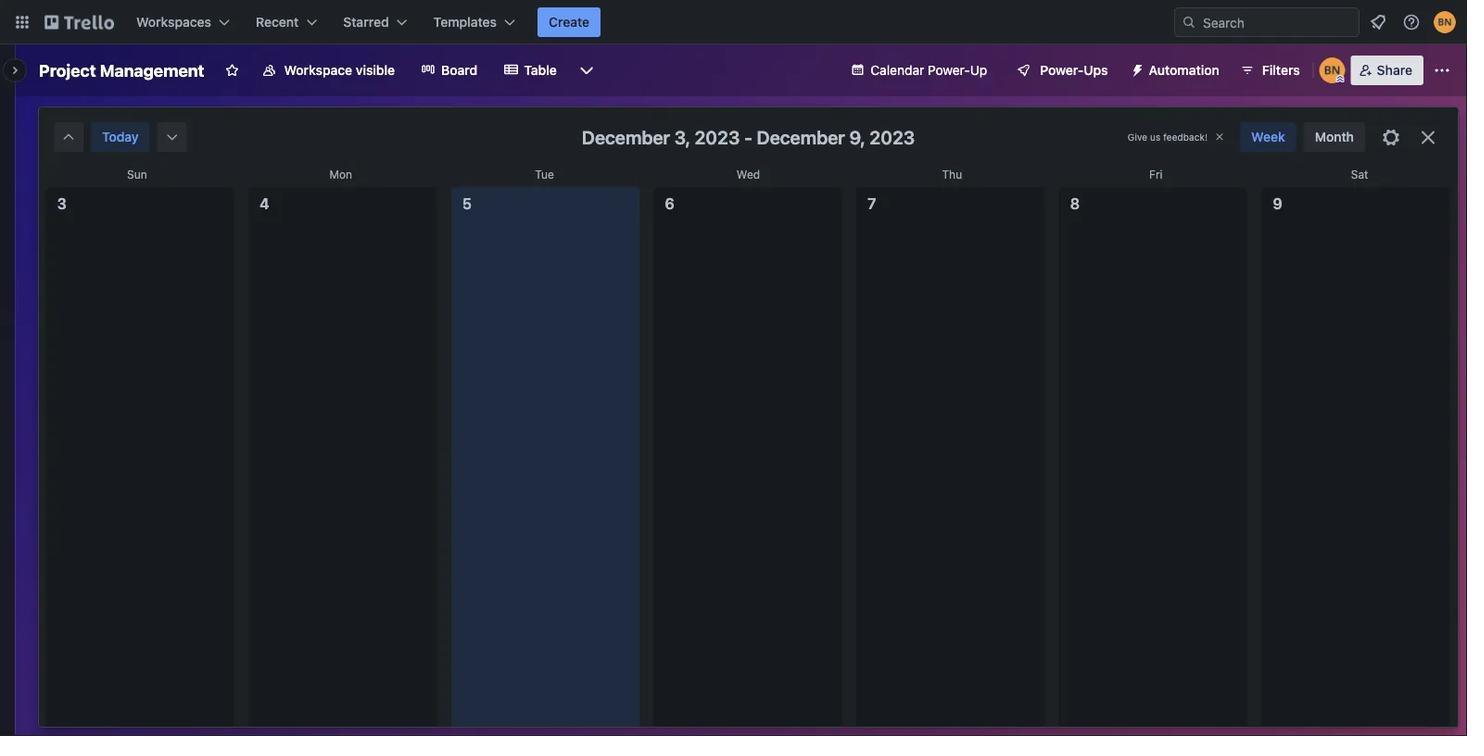 Task type: describe. For each thing, give the bounding box(es) containing it.
back to home image
[[44, 7, 114, 37]]

share button
[[1351, 56, 1423, 85]]

visible
[[356, 63, 395, 78]]

project
[[39, 60, 96, 80]]

give us feedback! link
[[1128, 132, 1208, 142]]

templates
[[433, 14, 497, 30]]

6
[[665, 195, 675, 213]]

mon
[[329, 168, 352, 181]]

fri
[[1149, 168, 1163, 181]]

share
[[1377, 63, 1412, 78]]

month
[[1315, 129, 1354, 145]]

starred button
[[332, 7, 419, 37]]

automation
[[1149, 63, 1219, 78]]

this member is an admin of this board. image
[[1336, 75, 1344, 83]]

tue
[[535, 168, 554, 181]]

starred
[[343, 14, 389, 30]]

3,
[[674, 126, 690, 148]]

power-ups button
[[1003, 56, 1119, 85]]

ups
[[1084, 63, 1108, 78]]

feedback!
[[1163, 132, 1208, 142]]

0 horizontal spatial sm image
[[163, 128, 181, 146]]

power-ups
[[1040, 63, 1108, 78]]

recent button
[[245, 7, 328, 37]]

templates button
[[422, 7, 526, 37]]

month button
[[1304, 122, 1365, 152]]

create button
[[538, 7, 601, 37]]

recent
[[256, 14, 299, 30]]

create
[[549, 14, 590, 30]]

-
[[744, 126, 752, 148]]

3
[[57, 195, 67, 213]]

1 december from the left
[[582, 126, 670, 148]]

sm image inside automation button
[[1123, 56, 1149, 82]]

customize views image
[[577, 61, 596, 80]]

search image
[[1182, 15, 1196, 30]]

power- inside button
[[1040, 63, 1084, 78]]

filters
[[1262, 63, 1300, 78]]

board
[[441, 63, 478, 78]]

ben nelson (bennelson96) image
[[1434, 11, 1456, 33]]



Task type: locate. For each thing, give the bounding box(es) containing it.
calendar power-up
[[871, 63, 987, 78]]

sm image
[[59, 128, 78, 146]]

4
[[260, 195, 269, 213]]

give
[[1128, 132, 1147, 142]]

1 power- from the left
[[928, 63, 970, 78]]

december right -
[[757, 126, 845, 148]]

2023 right 9,
[[870, 126, 915, 148]]

2023
[[695, 126, 740, 148], [870, 126, 915, 148]]

0 vertical spatial sm image
[[1123, 56, 1149, 82]]

9,
[[849, 126, 865, 148]]

0 horizontal spatial december
[[582, 126, 670, 148]]

1 vertical spatial sm image
[[163, 128, 181, 146]]

power- right calendar
[[928, 63, 970, 78]]

table
[[524, 63, 557, 78]]

workspaces button
[[125, 7, 241, 37]]

us
[[1150, 132, 1161, 142]]

december left 3,
[[582, 126, 670, 148]]

star or unstar board image
[[225, 63, 240, 78]]

5
[[462, 195, 472, 213]]

wed
[[737, 168, 760, 181]]

workspace visible button
[[251, 56, 406, 85]]

2023 left -
[[695, 126, 740, 148]]

2 2023 from the left
[[870, 126, 915, 148]]

table link
[[492, 56, 568, 85]]

7
[[868, 195, 876, 213]]

8
[[1070, 195, 1080, 213]]

filters button
[[1234, 56, 1306, 85]]

project management
[[39, 60, 204, 80]]

management
[[100, 60, 204, 80]]

1 horizontal spatial sm image
[[1123, 56, 1149, 82]]

0 horizontal spatial 2023
[[695, 126, 740, 148]]

power- right up
[[1040, 63, 1084, 78]]

1 2023 from the left
[[695, 126, 740, 148]]

open information menu image
[[1402, 13, 1421, 32]]

Search field
[[1196, 8, 1359, 36]]

primary element
[[0, 0, 1467, 44]]

sat
[[1351, 168, 1368, 181]]

automation button
[[1123, 56, 1231, 85]]

up
[[970, 63, 987, 78]]

give us feedback!
[[1128, 132, 1208, 142]]

workspaces
[[136, 14, 211, 30]]

sun
[[127, 168, 147, 181]]

december 3, 2023 - december 9, 2023
[[582, 126, 915, 148]]

power-
[[928, 63, 970, 78], [1040, 63, 1084, 78]]

sm image down management
[[163, 128, 181, 146]]

workspace visible
[[284, 63, 395, 78]]

december
[[582, 126, 670, 148], [757, 126, 845, 148]]

1 horizontal spatial 2023
[[870, 126, 915, 148]]

thu
[[942, 168, 962, 181]]

Board name text field
[[30, 56, 214, 85]]

0 horizontal spatial power-
[[928, 63, 970, 78]]

2 december from the left
[[757, 126, 845, 148]]

0 notifications image
[[1367, 11, 1389, 33]]

1 horizontal spatial power-
[[1040, 63, 1084, 78]]

2 power- from the left
[[1040, 63, 1084, 78]]

board link
[[410, 56, 489, 85]]

calendar
[[871, 63, 924, 78]]

1 horizontal spatial december
[[757, 126, 845, 148]]

sm image right ups
[[1123, 56, 1149, 82]]

calendar power-up link
[[839, 56, 998, 85]]

workspace
[[284, 63, 352, 78]]

9
[[1273, 195, 1282, 213]]

show menu image
[[1433, 61, 1451, 80]]

ben nelson (bennelson96) image
[[1319, 57, 1345, 83]]

sm image
[[1123, 56, 1149, 82], [163, 128, 181, 146]]



Task type: vqa. For each thing, say whether or not it's contained in the screenshot.
"Add Board" Icon
no



